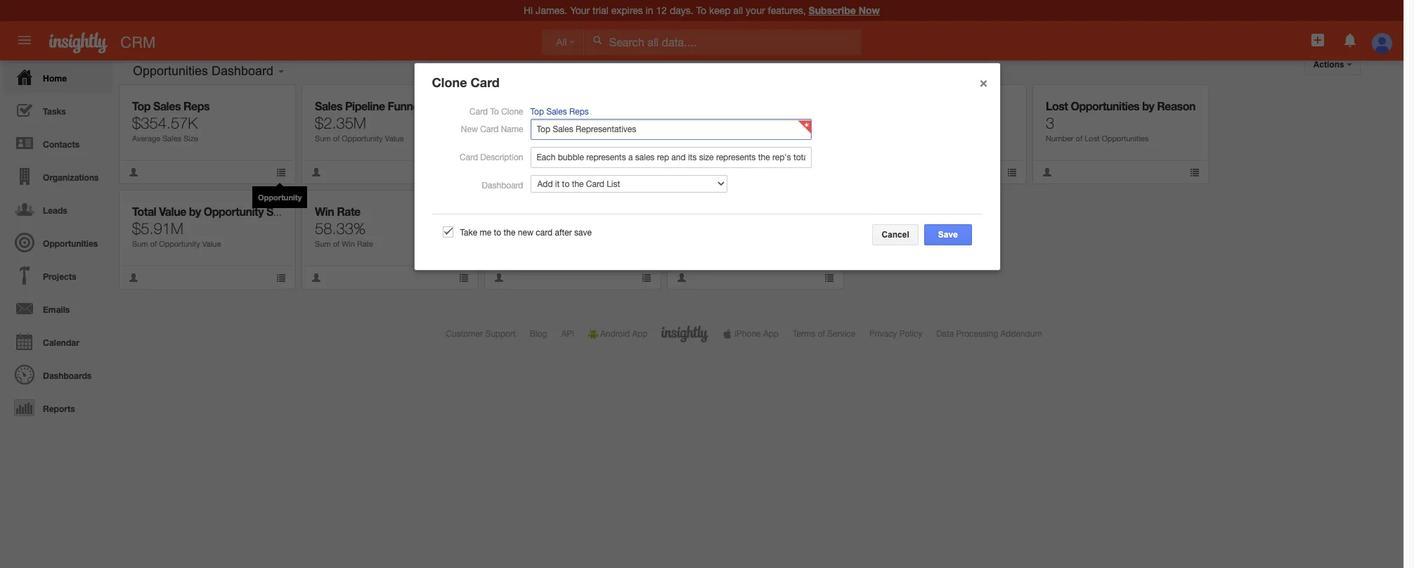 Task type: vqa. For each thing, say whether or not it's contained in the screenshot.
Data Processing Addendum
yes



Task type: locate. For each thing, give the bounding box(es) containing it.
total value by opportunity state link
[[132, 205, 293, 218]]

win rate 58.33% sum of win rate
[[315, 205, 373, 248]]

sum inside win rate 58.33% sum of win rate
[[315, 240, 331, 248]]

0 horizontal spatial state
[[266, 205, 293, 218]]

number
[[681, 99, 721, 112], [713, 134, 740, 143], [1046, 134, 1074, 143]]

rate
[[337, 205, 360, 218], [357, 240, 373, 248]]

user image
[[311, 167, 321, 177], [494, 167, 504, 177], [1043, 167, 1053, 177], [129, 273, 139, 283], [311, 273, 321, 283], [677, 273, 687, 283]]

subscribe
[[809, 4, 856, 16]]

total up name
[[498, 99, 522, 112]]

opportunities inside home actions opportunities dashboard
[[133, 64, 208, 78]]

home
[[134, 49, 157, 58], [43, 73, 67, 84]]

home inside home actions opportunities dashboard
[[134, 49, 157, 58]]

actions button
[[1305, 54, 1362, 75]]

by for $2.48m
[[555, 205, 567, 218]]

opportunities dashboard button
[[128, 60, 279, 82]]

home actions opportunities dashboard
[[133, 49, 1347, 78]]

sales inside the sales pipeline funnel $2.35m sum of opportunity value
[[315, 99, 342, 112]]

0 horizontal spatial dashboard
[[212, 64, 274, 78]]

1 app from the left
[[632, 329, 648, 339]]

home up "tasks" link
[[43, 73, 67, 84]]

1 horizontal spatial win
[[342, 240, 355, 248]]

navigation
[[0, 60, 112, 424]]

name
[[501, 124, 523, 134]]

sales pipeline funnel link
[[315, 99, 422, 112]]

top right to
[[530, 107, 544, 117]]

rate down 58.33%
[[357, 240, 373, 248]]

value
[[385, 134, 404, 143], [564, 134, 583, 143], [159, 205, 186, 218], [787, 205, 814, 218], [202, 240, 221, 248]]

take me to the new card after save
[[460, 228, 592, 238]]

state for $5.91m
[[266, 205, 293, 218]]

reps up size
[[183, 99, 210, 112]]

by for state
[[189, 205, 201, 218]]

take
[[460, 228, 478, 238]]

0 horizontal spatial lost
[[1046, 99, 1068, 112]]

actions
[[1314, 60, 1345, 70]]

Search all data.... text field
[[585, 29, 862, 55]]

sum down the $2.35m
[[315, 134, 331, 143]]

app right the android
[[632, 329, 648, 339]]

of down name
[[516, 134, 523, 143]]

app right iphone
[[763, 329, 779, 339]]

1 horizontal spatial home
[[134, 49, 157, 58]]

funnel
[[388, 99, 422, 112]]

card down to
[[480, 124, 499, 134]]

processing
[[957, 329, 999, 339]]

of inside lost opportunities by reason 3 number of lost opportunities
[[1076, 134, 1083, 143]]

leads
[[43, 205, 67, 216]]

Description text field
[[530, 147, 812, 168]]

privacy
[[870, 329, 897, 339]]

dashboard
[[212, 64, 274, 78], [482, 181, 523, 190]]

navigation containing home
[[0, 60, 112, 424]]

iphone app
[[735, 329, 779, 339]]

state inside total value by opportunity state $5.91m sum of opportunity value
[[266, 205, 293, 218]]

list image
[[276, 167, 286, 177], [459, 167, 469, 177], [825, 167, 835, 177], [1008, 167, 1017, 177], [459, 273, 469, 283], [642, 273, 652, 283]]

api
[[561, 329, 574, 339]]

0 horizontal spatial home
[[43, 73, 67, 84]]

of inside 'total sales $2.48m sum of total sales value'
[[516, 134, 523, 143]]

policy
[[900, 329, 923, 339]]

0 horizontal spatial top
[[132, 99, 151, 112]]

number down 3 at the top of the page
[[1046, 134, 1074, 143]]

opps
[[737, 99, 764, 112]]

top up $354.57k
[[132, 99, 151, 112]]

total for $2.48m
[[498, 205, 522, 218]]

average
[[132, 134, 160, 143]]

1 horizontal spatial clone
[[501, 107, 523, 117]]

state for 20
[[782, 99, 808, 112]]

api link
[[561, 329, 574, 339]]

win up 58.33%
[[315, 205, 334, 218]]

by inside total sales by rep $2.48m
[[555, 205, 567, 218]]

of inside win rate 58.33% sum of win rate
[[333, 240, 340, 248]]

reps right total sales link
[[570, 107, 589, 117]]

None checkbox
[[443, 226, 453, 237]]

1 $2.48m from the top
[[498, 114, 549, 132]]

0 vertical spatial win
[[315, 205, 334, 218]]

sales inside total sales by rep $2.48m
[[525, 205, 552, 218]]

after
[[555, 228, 572, 238]]

user image for of
[[311, 273, 321, 283]]

support
[[485, 329, 516, 339]]

clone card
[[432, 74, 500, 90]]

new card name
[[461, 124, 523, 134]]

1 vertical spatial lost
[[1085, 134, 1100, 143]]

0 horizontal spatial reps
[[183, 99, 210, 112]]

android
[[600, 329, 630, 339]]

of down the $2.35m
[[333, 134, 340, 143]]

opportunities link
[[4, 226, 112, 259]]

sum
[[315, 134, 331, 143], [498, 134, 514, 143], [132, 240, 148, 248], [315, 240, 331, 248]]

0 horizontal spatial win
[[315, 205, 334, 218]]

sales pipeline funnel $2.35m sum of opportunity value
[[315, 99, 422, 143]]

of
[[724, 99, 734, 112], [333, 134, 340, 143], [516, 134, 523, 143], [704, 134, 711, 143], [743, 134, 749, 143], [1076, 134, 1083, 143], [150, 240, 157, 248], [333, 240, 340, 248], [818, 329, 825, 339]]

card up to
[[471, 74, 500, 90]]

2 horizontal spatial state
[[782, 99, 808, 112]]

user image for 3
[[1043, 167, 1053, 177]]

card
[[536, 228, 553, 238]]

total up the
[[498, 205, 522, 218]]

by inside lost opportunities by reason 3 number of lost opportunities
[[1143, 99, 1155, 112]]

value inside the sales pipeline funnel $2.35m sum of opportunity value
[[385, 134, 404, 143]]

clone up new at the top
[[432, 74, 467, 90]]

size
[[184, 134, 198, 143]]

1 horizontal spatial reps
[[570, 107, 589, 117]]

opportunities
[[133, 64, 208, 78], [1071, 99, 1140, 112], [751, 134, 799, 143], [1102, 134, 1149, 143], [43, 238, 98, 249]]

0 horizontal spatial clone
[[432, 74, 467, 90]]

1 vertical spatial rate
[[357, 240, 373, 248]]

0 vertical spatial home
[[134, 49, 157, 58]]

total inside total sales by rep $2.48m
[[498, 205, 522, 218]]

win rate link
[[315, 205, 360, 218]]

win down 58.33%
[[342, 240, 355, 248]]

lost
[[1046, 99, 1068, 112], [1085, 134, 1100, 143]]

0 vertical spatial lost
[[1046, 99, 1068, 112]]

customer support
[[446, 329, 516, 339]]

user image
[[129, 167, 139, 177], [677, 167, 687, 177], [860, 167, 870, 177], [494, 273, 504, 283]]

total inside total value by opportunity state $5.91m sum of opportunity value
[[132, 205, 156, 218]]

top sales reps link up $354.57k
[[132, 99, 210, 112]]

1 vertical spatial home
[[43, 73, 67, 84]]

1 vertical spatial $2.48m
[[498, 219, 549, 238]]

state
[[782, 99, 808, 112], [266, 205, 293, 218], [743, 205, 770, 218]]

total for state
[[132, 205, 156, 218]]

sum inside 'total sales $2.48m sum of total sales value'
[[498, 134, 514, 143]]

$2.48m inside 'total sales $2.48m sum of total sales value'
[[498, 114, 549, 132]]

2 $2.48m from the top
[[498, 219, 549, 238]]

of left opps
[[724, 99, 734, 112]]

card left to
[[470, 107, 488, 117]]

$5.91m
[[132, 219, 183, 238]]

home for home
[[43, 73, 67, 84]]

rep
[[570, 205, 590, 218]]

0 horizontal spatial app
[[632, 329, 648, 339]]

of down $5.91m
[[150, 240, 157, 248]]

1 horizontal spatial dashboard
[[482, 181, 523, 190]]

list image
[[642, 167, 652, 177], [1190, 167, 1200, 177], [276, 273, 286, 283], [825, 273, 835, 283]]

clone
[[432, 74, 467, 90], [501, 107, 523, 117]]

total up $5.91m
[[132, 205, 156, 218]]

new
[[518, 228, 534, 238]]

opportunity state by value
[[681, 205, 814, 218]]

opportunity inside the sales pipeline funnel $2.35m sum of opportunity value
[[342, 134, 383, 143]]

lost down lost opportunities by reason link
[[1085, 134, 1100, 143]]

sum inside total value by opportunity state $5.91m sum of opportunity value
[[132, 240, 148, 248]]

card
[[471, 74, 500, 90], [470, 107, 488, 117], [480, 124, 499, 134], [460, 152, 478, 162]]

lost up 3 at the top of the page
[[1046, 99, 1068, 112]]

top sales reps link right to
[[530, 107, 589, 117]]

of down lost opportunities by reason link
[[1076, 134, 1083, 143]]

total down card to clone top sales reps
[[525, 134, 541, 143]]

dashboards link
[[4, 358, 112, 391]]

by for 3
[[1143, 99, 1155, 112]]

app for android app
[[632, 329, 648, 339]]

1 vertical spatial clone
[[501, 107, 523, 117]]

reps
[[183, 99, 210, 112], [570, 107, 589, 117]]

customer
[[446, 329, 483, 339]]

state inside number of opps by state 20 count of number of opportunities
[[782, 99, 808, 112]]

opportunity state by value link
[[681, 205, 814, 218]]

top sales reps $354.57k average sales size
[[132, 99, 210, 143]]

sum down 58.33%
[[315, 240, 331, 248]]

1 horizontal spatial lost
[[1085, 134, 1100, 143]]

1 horizontal spatial app
[[763, 329, 779, 339]]

0 vertical spatial $2.48m
[[498, 114, 549, 132]]

sum down name
[[498, 134, 514, 143]]

2 app from the left
[[763, 329, 779, 339]]

clone up name
[[501, 107, 523, 117]]

rate up 58.33%
[[337, 205, 360, 218]]

by
[[767, 99, 779, 112], [1143, 99, 1155, 112], [189, 205, 201, 218], [555, 205, 567, 218], [772, 205, 784, 218]]

total sales $2.48m sum of total sales value
[[498, 99, 583, 143]]

by inside total value by opportunity state $5.91m sum of opportunity value
[[189, 205, 201, 218]]

projects link
[[4, 259, 112, 292]]

sum down $5.91m
[[132, 240, 148, 248]]

of down 58.33%
[[333, 240, 340, 248]]

data processing addendum
[[937, 329, 1042, 339]]

projects
[[43, 271, 76, 282]]

0 vertical spatial dashboard
[[212, 64, 274, 78]]

iphone
[[735, 329, 761, 339]]

android app link
[[589, 329, 648, 339]]

opportunities inside number of opps by state 20 count of number of opportunities
[[751, 134, 799, 143]]

home up opportunities dashboard "button"
[[134, 49, 157, 58]]

subscribe now link
[[809, 4, 880, 16]]

number of opps by state link
[[681, 99, 808, 112]]



Task type: describe. For each thing, give the bounding box(es) containing it.
new
[[461, 124, 478, 134]]

terms
[[793, 329, 816, 339]]

blog
[[530, 329, 547, 339]]

now
[[859, 4, 880, 16]]

1 vertical spatial win
[[342, 240, 355, 248]]

reports
[[43, 404, 75, 414]]

of right count
[[704, 134, 711, 143]]

of down number of opps by state link on the top of the page
[[743, 134, 749, 143]]

service
[[828, 329, 856, 339]]

total value by opportunity state $5.91m sum of opportunity value
[[132, 205, 293, 248]]

calendar
[[43, 337, 79, 348]]

$2.35m
[[315, 114, 366, 132]]

Card Name text field
[[530, 119, 812, 140]]

total sales link
[[498, 99, 552, 112]]

calendar link
[[4, 325, 112, 358]]

to
[[494, 228, 501, 238]]

0 vertical spatial rate
[[337, 205, 360, 218]]

number inside lost opportunities by reason 3 number of lost opportunities
[[1046, 134, 1074, 143]]

save
[[574, 228, 592, 238]]

value inside 'total sales $2.48m sum of total sales value'
[[564, 134, 583, 143]]

emails link
[[4, 292, 112, 325]]

$354.57k
[[132, 114, 198, 132]]

0 vertical spatial clone
[[432, 74, 467, 90]]

user image for state
[[129, 273, 139, 283]]

total for of
[[498, 99, 522, 112]]

user image for sum
[[311, 167, 321, 177]]

privacy policy link
[[870, 329, 923, 339]]

terms of service link
[[793, 329, 856, 339]]

count
[[681, 134, 702, 143]]

1 horizontal spatial top
[[530, 107, 544, 117]]

pipeline
[[345, 99, 385, 112]]

all
[[556, 36, 567, 48]]

home link
[[4, 60, 112, 94]]

dashboards
[[43, 371, 92, 381]]

organizations
[[43, 172, 99, 183]]

the
[[504, 228, 516, 238]]

by inside number of opps by state 20 count of number of opportunities
[[767, 99, 779, 112]]

reps inside top sales reps $354.57k average sales size
[[183, 99, 210, 112]]

organizations link
[[4, 160, 112, 193]]

lost opportunities by reason link
[[1046, 99, 1196, 112]]

card to clone top sales reps
[[470, 107, 589, 117]]

dashboard inside home actions opportunities dashboard
[[212, 64, 274, 78]]

sum inside the sales pipeline funnel $2.35m sum of opportunity value
[[315, 134, 331, 143]]

app for iphone app
[[763, 329, 779, 339]]

$2.48m inside total sales by rep $2.48m
[[498, 219, 549, 238]]

save
[[934, 230, 963, 240]]

iphone app link
[[723, 329, 779, 339]]

card description
[[460, 152, 523, 162]]

data
[[937, 329, 954, 339]]

×
[[980, 73, 988, 90]]

1 horizontal spatial state
[[743, 205, 770, 218]]

3
[[1046, 114, 1055, 132]]

number right count
[[713, 134, 740, 143]]

total sales by rep link
[[498, 205, 590, 218]]

1 vertical spatial dashboard
[[482, 181, 523, 190]]

58.33%
[[315, 219, 366, 238]]

notifications image
[[1342, 32, 1359, 49]]

tasks
[[43, 106, 66, 117]]

reason
[[1157, 99, 1196, 112]]

cancel
[[882, 230, 910, 240]]

card down new at the top
[[460, 152, 478, 162]]

to
[[490, 107, 499, 117]]

description
[[480, 152, 523, 162]]

cancel button
[[873, 224, 919, 245]]

20
[[681, 114, 698, 132]]

home for home actions opportunities dashboard
[[134, 49, 157, 58]]

0 horizontal spatial top sales reps link
[[132, 99, 210, 112]]

terms of service
[[793, 329, 856, 339]]

contacts
[[43, 139, 80, 150]]

of right the 'terms'
[[818, 329, 825, 339]]

me
[[480, 228, 492, 238]]

android app
[[600, 329, 648, 339]]

total sales by rep $2.48m
[[498, 205, 590, 238]]

tasks link
[[4, 94, 112, 127]]

addendum
[[1001, 329, 1042, 339]]

contacts link
[[4, 127, 112, 160]]

all link
[[542, 29, 585, 55]]

save button
[[925, 224, 972, 245]]

emails
[[43, 304, 70, 315]]

of inside the sales pipeline funnel $2.35m sum of opportunity value
[[333, 134, 340, 143]]

crm
[[120, 34, 156, 51]]

of inside total value by opportunity state $5.91m sum of opportunity value
[[150, 240, 157, 248]]

data processing addendum link
[[937, 329, 1042, 339]]

number of opps by state 20 count of number of opportunities
[[681, 99, 808, 143]]

customer support link
[[446, 329, 516, 339]]

blog link
[[530, 329, 547, 339]]

subscribe now
[[809, 4, 880, 16]]

reports link
[[4, 391, 112, 424]]

lost opportunities by reason 3 number of lost opportunities
[[1046, 99, 1196, 143]]

top inside top sales reps $354.57k average sales size
[[132, 99, 151, 112]]

× button
[[973, 67, 995, 96]]

number up 20
[[681, 99, 721, 112]]

leads link
[[4, 193, 112, 226]]

1 horizontal spatial top sales reps link
[[530, 107, 589, 117]]



